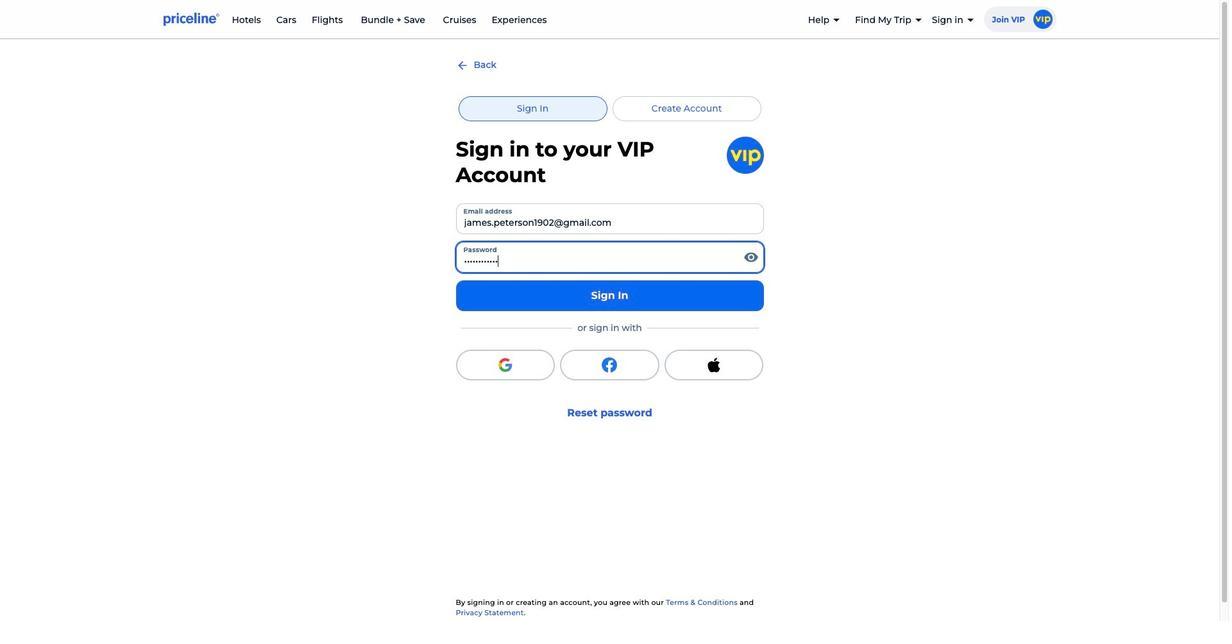 Task type: describe. For each thing, give the bounding box(es) containing it.
vip badge icon image
[[1034, 10, 1053, 29]]

sign in with apple image
[[707, 358, 722, 373]]

Password password field
[[456, 242, 764, 273]]

vip logo image
[[727, 137, 764, 174]]

priceline.com home image
[[163, 12, 219, 26]]

sign in with google image
[[498, 358, 513, 373]]



Task type: vqa. For each thing, say whether or not it's contained in the screenshot.
SIGN IN WITH GOOGLE image
yes



Task type: locate. For each thing, give the bounding box(es) containing it.
Email address text field
[[456, 204, 764, 235]]

tab list
[[456, 97, 764, 122]]

sign in with facebook image
[[602, 358, 618, 373]]



